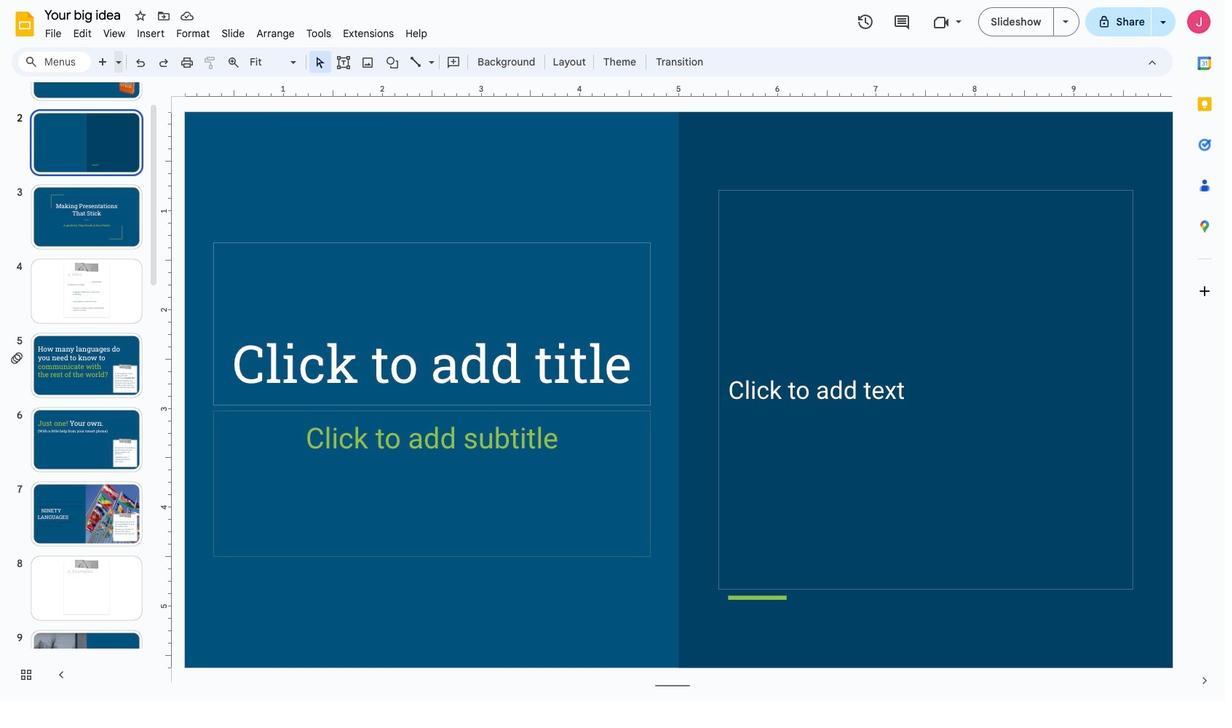 Task type: vqa. For each thing, say whether or not it's contained in the screenshot.
File
no



Task type: describe. For each thing, give the bounding box(es) containing it.
shape image
[[384, 52, 401, 72]]

show all comments image
[[894, 13, 911, 31]]

select (esc) image
[[313, 55, 328, 70]]

document status: saved to drive. image
[[180, 9, 194, 23]]

text box image
[[336, 55, 351, 70]]

2 menu item from the left
[[67, 25, 98, 42]]

last edit was seconds ago image
[[857, 13, 875, 31]]

6 menu item from the left
[[216, 25, 251, 42]]

new slide (ctrl+m) image
[[96, 55, 111, 70]]

share. private to only me. image
[[1098, 15, 1111, 28]]

menu bar inside menu bar banner
[[39, 19, 433, 43]]

main toolbar
[[90, 51, 711, 73]]

hide the menus (ctrl+shift+f) image
[[1146, 55, 1160, 70]]

Rename text field
[[39, 6, 129, 23]]

Star checkbox
[[130, 6, 151, 26]]

4 menu item from the left
[[131, 25, 171, 42]]

slides home image
[[12, 11, 38, 37]]

insert image image
[[359, 52, 376, 72]]

presentation options image
[[1063, 20, 1069, 23]]

tab list inside menu bar banner
[[1185, 43, 1226, 661]]

Zoom text field
[[248, 52, 288, 72]]

paint format image
[[203, 55, 218, 70]]

menu bar banner
[[0, 0, 1226, 701]]

Zoom field
[[245, 52, 303, 73]]

1 menu item from the left
[[39, 25, 67, 42]]



Task type: locate. For each thing, give the bounding box(es) containing it.
Menus field
[[18, 52, 91, 72]]

zoom image
[[227, 55, 241, 70]]

select line image
[[425, 52, 435, 58]]

menu item up select line image
[[400, 25, 433, 42]]

menu item up zoom field
[[251, 25, 301, 42]]

10 menu item from the left
[[400, 25, 433, 42]]

menu item up select (esc) icon
[[301, 25, 337, 42]]

tab list
[[1185, 43, 1226, 661]]

menu item down "rename" text box
[[67, 25, 98, 42]]

menu item down star icon at the top left of the page
[[131, 25, 171, 42]]

menu item down document status: saved to drive. image
[[171, 25, 216, 42]]

move image
[[157, 9, 171, 23]]

7 menu item from the left
[[251, 25, 301, 42]]

add comment (⌘+option+m) image
[[446, 55, 461, 70]]

menu item up menus 'field'
[[39, 25, 67, 42]]

3 menu item from the left
[[98, 25, 131, 42]]

menu item up 'zoom' image
[[216, 25, 251, 42]]

8 menu item from the left
[[301, 25, 337, 42]]

application
[[0, 0, 1226, 701]]

star image
[[133, 9, 148, 23]]

line image
[[409, 55, 424, 70]]

print (⌘p) image
[[180, 55, 194, 70]]

menu item up new slide with layout icon on the left
[[98, 25, 131, 42]]

menu item up insert image
[[337, 25, 400, 42]]

menu item
[[39, 25, 67, 42], [67, 25, 98, 42], [98, 25, 131, 42], [131, 25, 171, 42], [171, 25, 216, 42], [216, 25, 251, 42], [251, 25, 301, 42], [301, 25, 337, 42], [337, 25, 400, 42], [400, 25, 433, 42]]

quick sharing actions image
[[1161, 21, 1167, 44]]

menu bar
[[39, 19, 433, 43]]

undo (⌘z) image
[[133, 55, 148, 70]]

navigation
[[0, 21, 160, 701]]

9 menu item from the left
[[337, 25, 400, 42]]

redo (⌘y) image
[[157, 55, 171, 70]]

new slide with layout image
[[112, 52, 122, 58]]

5 menu item from the left
[[171, 25, 216, 42]]



